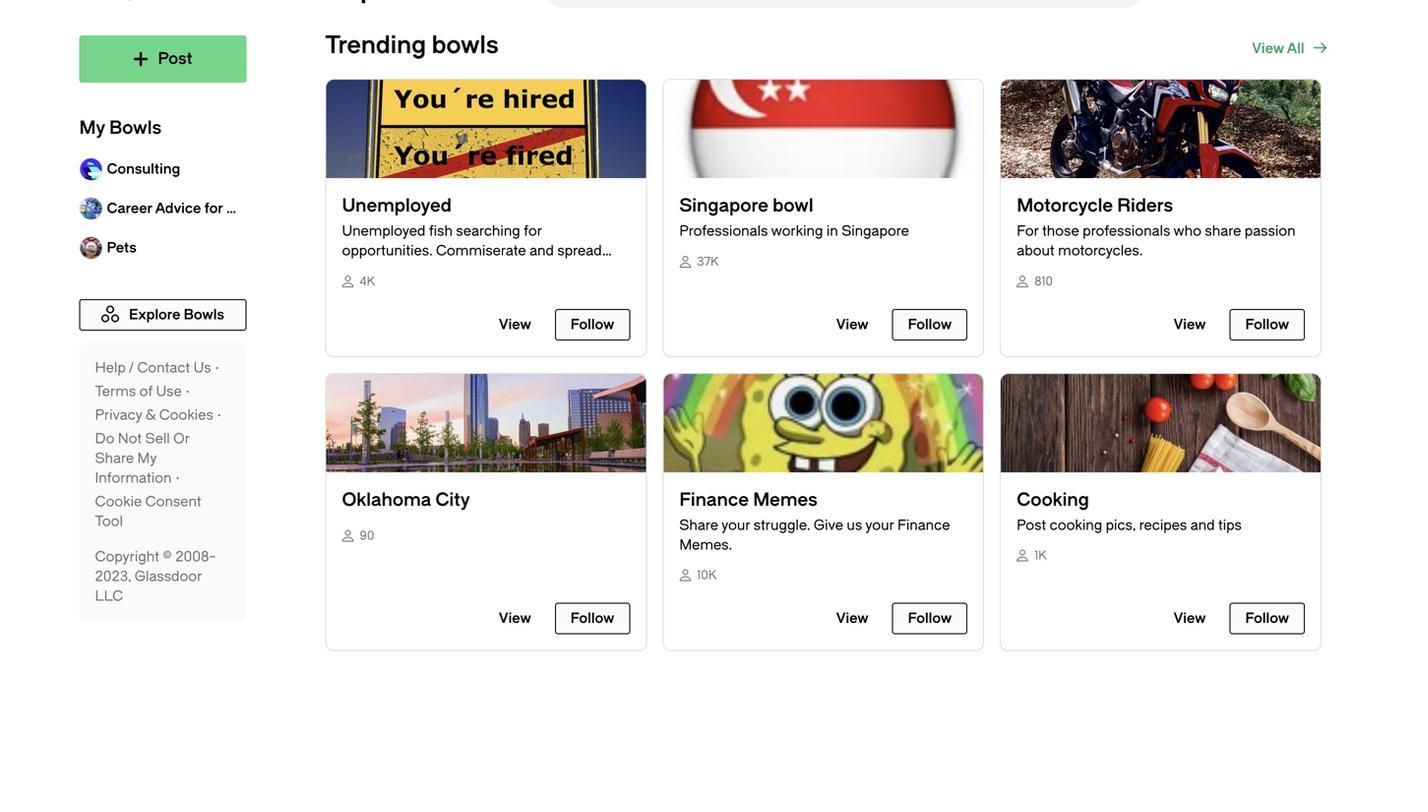 Task type: vqa. For each thing, say whether or not it's contained in the screenshot.
rightmost members
no



Task type: locate. For each thing, give the bounding box(es) containing it.
1 horizontal spatial and
[[1191, 517, 1215, 533]]

1 horizontal spatial for
[[524, 223, 542, 239]]

share up memes.
[[680, 517, 719, 533]]

riders
[[1118, 195, 1174, 216]]

motorcycle
[[1017, 195, 1113, 216]]

image for bowl image up cooking post cooking pics, recipes and tips
[[1001, 374, 1321, 472]]

for right advice
[[204, 200, 223, 217]]

1 vertical spatial do
[[95, 431, 114, 447]]

for
[[204, 200, 223, 217], [524, 223, 542, 239]]

0 horizontal spatial share
[[95, 450, 134, 467]]

finance up memes.
[[680, 490, 749, 510]]

my
[[79, 118, 105, 138], [137, 450, 157, 467]]

and inside cooking post cooking pics, recipes and tips
[[1191, 517, 1215, 533]]

do for unemployed
[[372, 262, 392, 279]]

motorcycles.
[[1058, 243, 1143, 259]]

who
[[1174, 223, 1202, 239]]

0 vertical spatial unemployed
[[342, 195, 452, 216]]

1 vertical spatial share
[[680, 517, 719, 533]]

share inside 'finance memes share your struggle. give us your finance memes.'
[[680, 517, 719, 533]]

share down not
[[95, 450, 134, 467]]

1 horizontal spatial in
[[827, 223, 838, 239]]

pics,
[[1106, 517, 1136, 533]]

for right searching
[[524, 223, 542, 239]]

0 vertical spatial share
[[95, 450, 134, 467]]

your right us at the bottom right of the page
[[866, 517, 894, 533]]

1 vertical spatial and
[[1191, 517, 1215, 533]]

/
[[129, 360, 134, 376]]

those
[[1043, 223, 1080, 239]]

90
[[360, 529, 374, 543]]

my left bowls at top left
[[79, 118, 105, 138]]

810 link
[[1017, 273, 1305, 309]]

students
[[226, 200, 288, 217]]

0 vertical spatial finance
[[680, 490, 749, 510]]

your up memes.
[[722, 517, 750, 533]]

0 horizontal spatial my
[[79, 118, 105, 138]]

view
[[1252, 40, 1284, 57]]

1 vertical spatial singapore
[[842, 223, 909, 239]]

trending bowls
[[325, 32, 499, 59]]

do down opportunities.
[[372, 262, 392, 279]]

0 vertical spatial for
[[204, 200, 223, 217]]

in right working
[[827, 223, 838, 239]]

cookie consent tool link
[[95, 492, 231, 532]]

and
[[530, 243, 554, 259], [1191, 517, 1215, 533]]

tips
[[1219, 517, 1242, 533]]

pets
[[107, 240, 137, 256]]

do not sell or share my information link
[[95, 429, 231, 488]]

singapore up the 37k link
[[842, 223, 909, 239]]

0 vertical spatial my
[[79, 118, 105, 138]]

0 horizontal spatial finance
[[680, 490, 749, 510]]

recipes
[[1140, 517, 1187, 533]]

0 vertical spatial do
[[372, 262, 392, 279]]

1 horizontal spatial share
[[680, 517, 719, 533]]

career advice for students link
[[79, 189, 288, 228]]

share
[[95, 450, 134, 467], [680, 517, 719, 533]]

passion
[[1245, 223, 1296, 239]]

and up this
[[530, 243, 554, 259]]

share inside help / contact us terms of use privacy & cookies do not sell or share my information cookie consent tool
[[95, 450, 134, 467]]

oklahoma city
[[342, 490, 470, 510]]

image for bowl image
[[326, 80, 646, 178], [664, 80, 984, 178], [1001, 80, 1321, 178], [326, 374, 646, 472], [664, 374, 984, 472], [1001, 374, 1321, 472]]

do inside help / contact us terms of use privacy & cookies do not sell or share my information cookie consent tool
[[95, 431, 114, 447]]

give
[[814, 517, 844, 533]]

2008-
[[175, 549, 216, 565]]

advice
[[155, 200, 201, 217]]

glassdoor
[[135, 568, 202, 585]]

finance right us at the bottom right of the page
[[898, 517, 950, 533]]

commiserate
[[436, 243, 526, 259]]

0 horizontal spatial your
[[722, 517, 750, 533]]

0 horizontal spatial and
[[530, 243, 554, 259]]

finance
[[680, 490, 749, 510], [898, 517, 950, 533]]

1 horizontal spatial do
[[372, 262, 392, 279]]

37k
[[697, 255, 719, 269]]

not
[[395, 262, 417, 279]]

do left not
[[95, 431, 114, 447]]

in left this
[[536, 262, 548, 279]]

searching
[[456, 223, 520, 239]]

city
[[436, 490, 470, 510]]

1 vertical spatial unemployed
[[342, 223, 426, 239]]

1 horizontal spatial singapore
[[842, 223, 909, 239]]

this
[[551, 262, 575, 279]]

1 vertical spatial for
[[524, 223, 542, 239]]

810
[[1035, 274, 1053, 288]]

1 horizontal spatial your
[[866, 517, 894, 533]]

1 vertical spatial my
[[137, 450, 157, 467]]

0 vertical spatial in
[[827, 223, 838, 239]]

cookie
[[95, 494, 142, 510]]

consulting link
[[79, 150, 247, 189]]

image for bowl image up memes
[[664, 374, 984, 472]]

terms of use link
[[95, 382, 194, 402]]

my down sell
[[137, 450, 157, 467]]

privacy
[[95, 407, 142, 423]]

help
[[95, 360, 126, 376]]

image for bowl image down bowls
[[326, 80, 646, 178]]

image for bowl image for unemployed
[[326, 80, 646, 178]]

singapore up the 'professionals'
[[680, 195, 769, 216]]

0 horizontal spatial singapore
[[680, 195, 769, 216]]

opportunities.
[[342, 243, 433, 259]]

1 vertical spatial finance
[[898, 517, 950, 533]]

pets link
[[79, 228, 247, 268]]

0 horizontal spatial in
[[536, 262, 548, 279]]

in inside singapore bowl professionals working in singapore
[[827, 223, 838, 239]]

0 vertical spatial and
[[530, 243, 554, 259]]

image for bowl image up the city at the bottom left of page
[[326, 374, 646, 472]]

my bowls
[[79, 118, 162, 138]]

image for bowl image up riders
[[1001, 80, 1321, 178]]

use
[[156, 383, 182, 400]]

do inside unemployed unemployed fish searching for opportunities. commiserate and spread tips. do not post job postings in this bowl.
[[372, 262, 392, 279]]

image for bowl image up 'bowl'
[[664, 80, 984, 178]]

oklahoma
[[342, 490, 431, 510]]

singapore
[[680, 195, 769, 216], [842, 223, 909, 239]]

None text field
[[545, 0, 1143, 8]]

2 your from the left
[[866, 517, 894, 533]]

your
[[722, 517, 750, 533], [866, 517, 894, 533]]

0 horizontal spatial do
[[95, 431, 114, 447]]

1 unemployed from the top
[[342, 195, 452, 216]]

1 vertical spatial in
[[536, 262, 548, 279]]

in inside unemployed unemployed fish searching for opportunities. commiserate and spread tips. do not post job postings in this bowl.
[[536, 262, 548, 279]]

and left tips
[[1191, 517, 1215, 533]]

spread
[[558, 243, 602, 259]]

cooking
[[1017, 490, 1090, 510]]

unemployed
[[342, 195, 452, 216], [342, 223, 426, 239]]

in
[[827, 223, 838, 239], [536, 262, 548, 279]]

1 horizontal spatial my
[[137, 450, 157, 467]]

trending
[[325, 32, 426, 59]]

image for bowl image for finance memes
[[664, 374, 984, 472]]

not
[[118, 431, 142, 447]]

bowl.
[[578, 262, 613, 279]]



Task type: describe. For each thing, give the bounding box(es) containing it.
37k link
[[680, 253, 968, 289]]

us
[[194, 360, 211, 376]]

postings
[[476, 262, 532, 279]]

consent
[[145, 494, 201, 510]]

contact
[[137, 360, 190, 376]]

my inside help / contact us terms of use privacy & cookies do not sell or share my information cookie consent tool
[[137, 450, 157, 467]]

information
[[95, 470, 172, 486]]

unemployed unemployed fish searching for opportunities. commiserate and spread tips. do not post job postings in this bowl.
[[342, 195, 613, 279]]

0 vertical spatial singapore
[[680, 195, 769, 216]]

cooking post cooking pics, recipes and tips
[[1017, 490, 1242, 533]]

bowls
[[432, 32, 499, 59]]

bowls
[[109, 118, 162, 138]]

cookies
[[159, 407, 213, 423]]

1 horizontal spatial finance
[[898, 517, 950, 533]]

image for bowl image for cooking
[[1001, 374, 1321, 472]]

1 your from the left
[[722, 517, 750, 533]]

&
[[146, 407, 156, 423]]

terms
[[95, 383, 136, 400]]

memes
[[753, 490, 818, 510]]

share
[[1205, 223, 1242, 239]]

image for bowl image for oklahoma city
[[326, 374, 646, 472]]

0 horizontal spatial for
[[204, 200, 223, 217]]

2 unemployed from the top
[[342, 223, 426, 239]]

cooking
[[1050, 517, 1103, 533]]

tips.
[[342, 262, 369, 279]]

10k
[[697, 569, 717, 582]]

10k link
[[680, 567, 968, 603]]

all
[[1287, 40, 1305, 57]]

copyright © 2008- 2023, glassdoor llc
[[95, 549, 216, 604]]

consulting
[[107, 161, 180, 177]]

copyright
[[95, 549, 159, 565]]

motorcycle riders for those professionals who share passion about motorcycles.
[[1017, 195, 1296, 259]]

llc
[[95, 588, 123, 604]]

sell
[[145, 431, 170, 447]]

view all
[[1252, 40, 1305, 57]]

finance memes share your struggle. give us your finance memes.
[[680, 490, 950, 553]]

help / contact us link
[[95, 358, 223, 378]]

fish
[[429, 223, 453, 239]]

help / contact us terms of use privacy & cookies do not sell or share my information cookie consent tool
[[95, 360, 213, 530]]

post
[[1017, 517, 1047, 533]]

do for help
[[95, 431, 114, 447]]

for inside unemployed unemployed fish searching for opportunities. commiserate and spread tips. do not post job postings in this bowl.
[[524, 223, 542, 239]]

4k
[[360, 274, 375, 288]]

privacy & cookies link
[[95, 406, 225, 425]]

1k link
[[1017, 547, 1305, 583]]

bowl
[[773, 195, 814, 216]]

singapore bowl professionals working in singapore
[[680, 195, 909, 239]]

career advice for students
[[107, 200, 288, 217]]

professionals
[[680, 223, 768, 239]]

2023,
[[95, 568, 131, 585]]

tool
[[95, 513, 123, 530]]

image for bowl image for motorcycle riders
[[1001, 80, 1321, 178]]

image for bowl image for singapore bowl
[[664, 80, 984, 178]]

career
[[107, 200, 152, 217]]

job
[[453, 262, 473, 279]]

90 link
[[342, 527, 630, 564]]

4k link
[[342, 273, 630, 309]]

about
[[1017, 243, 1055, 259]]

and inside unemployed unemployed fish searching for opportunities. commiserate and spread tips. do not post job postings in this bowl.
[[530, 243, 554, 259]]

©
[[163, 549, 172, 565]]

working
[[771, 223, 823, 239]]

struggle.
[[754, 517, 811, 533]]

for
[[1017, 223, 1039, 239]]

us
[[847, 517, 863, 533]]

or
[[173, 431, 190, 447]]

memes.
[[680, 537, 733, 553]]

view all link
[[1252, 39, 1332, 59]]

professionals
[[1083, 223, 1171, 239]]

post
[[420, 262, 449, 279]]

of
[[139, 383, 153, 400]]

1k
[[1035, 549, 1047, 563]]



